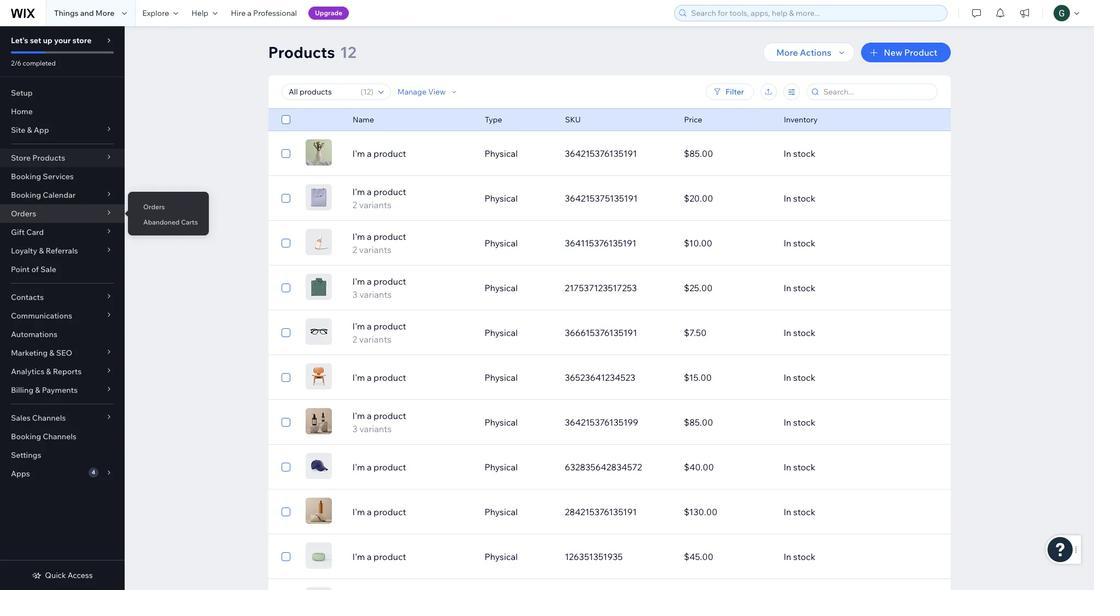 Task type: locate. For each thing, give the bounding box(es) containing it.
products up unsaved view field
[[268, 43, 335, 62]]

126351351935 link
[[558, 544, 677, 570]]

stock for 364215376135199
[[793, 417, 815, 428]]

9 product from the top
[[374, 507, 406, 518]]

10 product from the top
[[374, 552, 406, 563]]

12 up name
[[363, 87, 371, 97]]

5 in from the top
[[784, 328, 791, 338]]

4 i'm a product from the top
[[352, 507, 406, 518]]

home
[[11, 107, 33, 116]]

& for site
[[27, 125, 32, 135]]

physical for 364215375135191
[[485, 193, 518, 204]]

4 in from the top
[[784, 283, 791, 294]]

help
[[192, 8, 208, 18]]

booking services link
[[0, 167, 125, 186]]

2 $85.00 link from the top
[[677, 410, 777, 436]]

app
[[34, 125, 49, 135]]

0 vertical spatial $85.00
[[684, 148, 713, 159]]

manage view
[[397, 87, 445, 97]]

physical link for 36523641234523
[[478, 365, 558, 391]]

physical link for 126351351935
[[478, 544, 558, 570]]

$40.00 link
[[677, 454, 777, 481]]

7 physical from the top
[[485, 417, 518, 428]]

9 physical link from the top
[[478, 499, 558, 525]]

4 i'm a product link from the top
[[346, 506, 478, 519]]

$85.00 link for 364215376135191
[[677, 141, 777, 167]]

4 physical from the top
[[485, 283, 518, 294]]

in stock for 364215375135191
[[784, 193, 815, 204]]

in stock link for 366615376135191
[[777, 320, 896, 346]]

& left reports
[[46, 367, 51, 377]]

2 for 364115376135191
[[352, 244, 357, 255]]

0 vertical spatial 2
[[352, 200, 357, 211]]

8 stock from the top
[[793, 462, 815, 473]]

channels inside booking channels link
[[43, 432, 76, 442]]

3 i'm a product 2 variants from the top
[[352, 321, 406, 345]]

things
[[54, 8, 79, 18]]

$45.00
[[684, 552, 713, 563]]

2 $85.00 from the top
[[684, 417, 713, 428]]

3 in stock link from the top
[[777, 230, 896, 256]]

sidebar element
[[0, 26, 125, 591]]

booking calendar
[[11, 190, 76, 200]]

& right loyalty
[[39, 246, 44, 256]]

1 in stock from the top
[[784, 148, 815, 159]]

1 i'm from the top
[[352, 148, 365, 159]]

in for 364215376135199
[[784, 417, 791, 428]]

6 physical from the top
[[485, 372, 518, 383]]

reports
[[53, 367, 82, 377]]

2 2 from the top
[[352, 244, 357, 255]]

1 in stock link from the top
[[777, 141, 896, 167]]

0 horizontal spatial 12
[[340, 43, 356, 62]]

in
[[784, 148, 791, 159], [784, 193, 791, 204], [784, 238, 791, 249], [784, 283, 791, 294], [784, 328, 791, 338], [784, 372, 791, 383], [784, 417, 791, 428], [784, 462, 791, 473], [784, 507, 791, 518], [784, 552, 791, 563]]

type
[[485, 115, 502, 125]]

2 i'm a product link from the top
[[346, 371, 478, 384]]

$85.00 link up $20.00 link
[[677, 141, 777, 167]]

7 in stock link from the top
[[777, 410, 896, 436]]

10 in stock link from the top
[[777, 544, 896, 570]]

0 vertical spatial $85.00 link
[[677, 141, 777, 167]]

0 horizontal spatial products
[[32, 153, 65, 163]]

orders inside orders popup button
[[11, 209, 36, 219]]

i'm a product for 364215376135191
[[352, 148, 406, 159]]

i'm a product
[[352, 148, 406, 159], [352, 372, 406, 383], [352, 462, 406, 473], [352, 507, 406, 518], [352, 552, 406, 563]]

10 in stock from the top
[[784, 552, 815, 563]]

1 physical from the top
[[485, 148, 518, 159]]

2 i'm a product from the top
[[352, 372, 406, 383]]

10 physical link from the top
[[478, 544, 558, 570]]

3 in stock from the top
[[784, 238, 815, 249]]

stock for 217537123517253
[[793, 283, 815, 294]]

in stock link for 284215376135191
[[777, 499, 896, 525]]

None checkbox
[[281, 113, 290, 126], [281, 237, 290, 250], [281, 282, 290, 295], [281, 326, 290, 340], [281, 371, 290, 384], [281, 416, 290, 429], [281, 461, 290, 474], [281, 551, 290, 564], [281, 113, 290, 126], [281, 237, 290, 250], [281, 282, 290, 295], [281, 326, 290, 340], [281, 371, 290, 384], [281, 416, 290, 429], [281, 461, 290, 474], [281, 551, 290, 564]]

more
[[96, 8, 114, 18], [776, 47, 798, 58]]

& inside "dropdown button"
[[27, 125, 32, 135]]

& right the billing
[[35, 385, 40, 395]]

in for 126351351935
[[784, 552, 791, 563]]

stock for 364115376135191
[[793, 238, 815, 249]]

automations
[[11, 330, 57, 340]]

$7.50 link
[[677, 320, 777, 346]]

i'm a product link for 126351351935
[[346, 551, 478, 564]]

12 for ( 12 )
[[363, 87, 371, 97]]

1 vertical spatial 2
[[352, 244, 357, 255]]

0 vertical spatial channels
[[32, 413, 66, 423]]

None checkbox
[[281, 147, 290, 160], [281, 192, 290, 205], [281, 506, 290, 519], [281, 147, 290, 160], [281, 192, 290, 205], [281, 506, 290, 519]]

upgrade button
[[308, 7, 349, 20]]

gift card
[[11, 227, 44, 237]]

access
[[68, 571, 93, 581]]

9 in stock from the top
[[784, 507, 815, 518]]

$15.00
[[684, 372, 712, 383]]

1 i'm a product 3 variants from the top
[[352, 276, 406, 300]]

3 physical from the top
[[485, 238, 518, 249]]

9 in from the top
[[784, 507, 791, 518]]

0 horizontal spatial orders
[[11, 209, 36, 219]]

stock for 36523641234523
[[793, 372, 815, 383]]

36523641234523 link
[[558, 365, 677, 391]]

and
[[80, 8, 94, 18]]

in stock for 284215376135191
[[784, 507, 815, 518]]

in stock for 366615376135191
[[784, 328, 815, 338]]

1 booking from the top
[[11, 172, 41, 182]]

variants for 364215375135191
[[359, 200, 391, 211]]

help button
[[185, 0, 224, 26]]

orders up abandoned
[[143, 203, 165, 211]]

abandoned carts
[[143, 218, 198, 226]]

in stock for 364215376135199
[[784, 417, 815, 428]]

9 stock from the top
[[793, 507, 815, 518]]

0 vertical spatial i'm a product 3 variants
[[352, 276, 406, 300]]

in stock link for 364115376135191
[[777, 230, 896, 256]]

more left the actions
[[776, 47, 798, 58]]

5 i'm a product link from the top
[[346, 551, 478, 564]]

8 product from the top
[[374, 462, 406, 473]]

10 i'm from the top
[[352, 552, 365, 563]]

physical link
[[478, 141, 558, 167], [478, 185, 558, 212], [478, 230, 558, 256], [478, 275, 558, 301], [478, 320, 558, 346], [478, 365, 558, 391], [478, 410, 558, 436], [478, 454, 558, 481], [478, 499, 558, 525], [478, 544, 558, 570]]

orders inside orders link
[[143, 203, 165, 211]]

1 stock from the top
[[793, 148, 815, 159]]

)
[[371, 87, 373, 97]]

in stock for 364115376135191
[[784, 238, 815, 249]]

in stock
[[784, 148, 815, 159], [784, 193, 815, 204], [784, 238, 815, 249], [784, 283, 815, 294], [784, 328, 815, 338], [784, 372, 815, 383], [784, 417, 815, 428], [784, 462, 815, 473], [784, 507, 815, 518], [784, 552, 815, 563]]

2 3 from the top
[[352, 424, 358, 435]]

$45.00 link
[[677, 544, 777, 570]]

1 vertical spatial booking
[[11, 190, 41, 200]]

1 physical link from the top
[[478, 141, 558, 167]]

store
[[72, 36, 92, 45]]

12 down upgrade button
[[340, 43, 356, 62]]

& left seo in the bottom left of the page
[[49, 348, 54, 358]]

1 vertical spatial channels
[[43, 432, 76, 442]]

i'm a product for 284215376135191
[[352, 507, 406, 518]]

$20.00
[[684, 193, 713, 204]]

1 vertical spatial $85.00
[[684, 417, 713, 428]]

i'm a product 3 variants
[[352, 276, 406, 300], [352, 411, 406, 435]]

settings link
[[0, 446, 125, 465]]

channels for sales channels
[[32, 413, 66, 423]]

366615376135191 link
[[558, 320, 677, 346]]

orders up gift card
[[11, 209, 36, 219]]

7 product from the top
[[374, 411, 406, 422]]

booking inside dropdown button
[[11, 190, 41, 200]]

5 physical link from the top
[[478, 320, 558, 346]]

8 i'm from the top
[[352, 462, 365, 473]]

analytics & reports button
[[0, 363, 125, 381]]

products up booking services
[[32, 153, 65, 163]]

5 i'm a product from the top
[[352, 552, 406, 563]]

abandoned carts link
[[128, 213, 209, 232]]

booking down booking services
[[11, 190, 41, 200]]

booking
[[11, 172, 41, 182], [11, 190, 41, 200], [11, 432, 41, 442]]

$85.00 link for 364215376135199
[[677, 410, 777, 436]]

3 i'm a product link from the top
[[346, 461, 478, 474]]

i'm a product 2 variants for 366615376135191
[[352, 321, 406, 345]]

i'm a product 3 variants for 217537123517253
[[352, 276, 406, 300]]

booking calendar button
[[0, 186, 125, 204]]

8 physical from the top
[[485, 462, 518, 473]]

i'm a product 2 variants
[[352, 186, 406, 211], [352, 231, 406, 255], [352, 321, 406, 345]]

billing
[[11, 385, 33, 395]]

1 horizontal spatial products
[[268, 43, 335, 62]]

physical link for 364215376135199
[[478, 410, 558, 436]]

7 in stock from the top
[[784, 417, 815, 428]]

set
[[30, 36, 41, 45]]

physical link for 284215376135191
[[478, 499, 558, 525]]

8 in stock link from the top
[[777, 454, 896, 481]]

3 booking from the top
[[11, 432, 41, 442]]

6 product from the top
[[374, 372, 406, 383]]

7 physical link from the top
[[478, 410, 558, 436]]

referrals
[[46, 246, 78, 256]]

0 vertical spatial i'm a product 2 variants
[[352, 186, 406, 211]]

physical link for 632835642834572
[[478, 454, 558, 481]]

i'm a product 2 variants for 364115376135191
[[352, 231, 406, 255]]

10 in from the top
[[784, 552, 791, 563]]

i'm
[[352, 148, 365, 159], [352, 186, 365, 197], [352, 231, 365, 242], [352, 276, 365, 287], [352, 321, 365, 332], [352, 372, 365, 383], [352, 411, 365, 422], [352, 462, 365, 473], [352, 507, 365, 518], [352, 552, 365, 563]]

more right and at the left top of the page
[[96, 8, 114, 18]]

automations link
[[0, 325, 125, 344]]

8 physical link from the top
[[478, 454, 558, 481]]

10 stock from the top
[[793, 552, 815, 563]]

3 stock from the top
[[793, 238, 815, 249]]

booking services
[[11, 172, 74, 182]]

quick
[[45, 571, 66, 581]]

channels
[[32, 413, 66, 423], [43, 432, 76, 442]]

0 vertical spatial products
[[268, 43, 335, 62]]

2 i'm a product 3 variants from the top
[[352, 411, 406, 435]]

1 vertical spatial more
[[776, 47, 798, 58]]

364115376135191 link
[[558, 230, 677, 256]]

more actions
[[776, 47, 831, 58]]

0 horizontal spatial more
[[96, 8, 114, 18]]

1 vertical spatial 12
[[363, 87, 371, 97]]

5 stock from the top
[[793, 328, 815, 338]]

booking up settings
[[11, 432, 41, 442]]

1 vertical spatial i'm a product 2 variants
[[352, 231, 406, 255]]

5 physical from the top
[[485, 328, 518, 338]]

a
[[247, 8, 252, 18], [367, 148, 372, 159], [367, 186, 372, 197], [367, 231, 372, 242], [367, 276, 372, 287], [367, 321, 372, 332], [367, 372, 372, 383], [367, 411, 372, 422], [367, 462, 372, 473], [367, 507, 372, 518], [367, 552, 372, 563]]

store products button
[[0, 149, 125, 167]]

2 i'm a product 2 variants from the top
[[352, 231, 406, 255]]

physical
[[485, 148, 518, 159], [485, 193, 518, 204], [485, 238, 518, 249], [485, 283, 518, 294], [485, 328, 518, 338], [485, 372, 518, 383], [485, 417, 518, 428], [485, 462, 518, 473], [485, 507, 518, 518], [485, 552, 518, 563]]

&
[[27, 125, 32, 135], [39, 246, 44, 256], [49, 348, 54, 358], [46, 367, 51, 377], [35, 385, 40, 395]]

channels up booking channels at the left bottom of page
[[32, 413, 66, 423]]

variants for 217537123517253
[[359, 289, 392, 300]]

physical for 217537123517253
[[485, 283, 518, 294]]

2 booking from the top
[[11, 190, 41, 200]]

physical for 126351351935
[[485, 552, 518, 563]]

$85.00 up $40.00
[[684, 417, 713, 428]]

1 i'm a product 2 variants from the top
[[352, 186, 406, 211]]

$85.00 down the price
[[684, 148, 713, 159]]

3 i'm a product from the top
[[352, 462, 406, 473]]

1 $85.00 link from the top
[[677, 141, 777, 167]]

6 in from the top
[[784, 372, 791, 383]]

0 vertical spatial 3
[[352, 289, 358, 300]]

0 vertical spatial booking
[[11, 172, 41, 182]]

in for 364215375135191
[[784, 193, 791, 204]]

products inside dropdown button
[[32, 153, 65, 163]]

& right site
[[27, 125, 32, 135]]

orders link
[[128, 198, 209, 217]]

10 physical from the top
[[485, 552, 518, 563]]

physical for 632835642834572
[[485, 462, 518, 473]]

3 in from the top
[[784, 238, 791, 249]]

6 physical link from the top
[[478, 365, 558, 391]]

channels down sales channels dropdown button
[[43, 432, 76, 442]]

12 for products 12
[[340, 43, 356, 62]]

9 in stock link from the top
[[777, 499, 896, 525]]

let's set up your store
[[11, 36, 92, 45]]

5 in stock from the top
[[784, 328, 815, 338]]

1 horizontal spatial orders
[[143, 203, 165, 211]]

$85.00 link
[[677, 141, 777, 167], [677, 410, 777, 436]]

marketing & seo
[[11, 348, 72, 358]]

2 in stock link from the top
[[777, 185, 896, 212]]

0 vertical spatial 12
[[340, 43, 356, 62]]

1 i'm a product from the top
[[352, 148, 406, 159]]

1 horizontal spatial more
[[776, 47, 798, 58]]

site & app
[[11, 125, 49, 135]]

& inside popup button
[[46, 367, 51, 377]]

36523641234523
[[565, 372, 635, 383]]

8 in stock from the top
[[784, 462, 815, 473]]

2 vertical spatial booking
[[11, 432, 41, 442]]

4 in stock from the top
[[784, 283, 815, 294]]

i'm a product link for 36523641234523
[[346, 371, 478, 384]]

in stock for 217537123517253
[[784, 283, 815, 294]]

3 2 from the top
[[352, 334, 357, 345]]

4 in stock link from the top
[[777, 275, 896, 301]]

$85.00 link up $40.00 link
[[677, 410, 777, 436]]

1 i'm a product link from the top
[[346, 147, 478, 160]]

2 physical link from the top
[[478, 185, 558, 212]]

in for 632835642834572
[[784, 462, 791, 473]]

stock for 632835642834572
[[793, 462, 815, 473]]

2 vertical spatial 2
[[352, 334, 357, 345]]

products 12
[[268, 43, 356, 62]]

217537123517253 link
[[558, 275, 677, 301]]

in stock link for 126351351935
[[777, 544, 896, 570]]

5 product from the top
[[374, 321, 406, 332]]

hire a professional link
[[224, 0, 303, 26]]

6 in stock from the top
[[784, 372, 815, 383]]

1 in from the top
[[784, 148, 791, 159]]

physical link for 366615376135191
[[478, 320, 558, 346]]

9 physical from the top
[[485, 507, 518, 518]]

contacts
[[11, 293, 44, 302]]

364215376135199 link
[[558, 410, 677, 436]]

1 vertical spatial products
[[32, 153, 65, 163]]

variants for 364215376135199
[[359, 424, 392, 435]]

2 physical from the top
[[485, 193, 518, 204]]

stock
[[793, 148, 815, 159], [793, 193, 815, 204], [793, 238, 815, 249], [793, 283, 815, 294], [793, 328, 815, 338], [793, 372, 815, 383], [793, 417, 815, 428], [793, 462, 815, 473], [793, 507, 815, 518], [793, 552, 815, 563]]

0 vertical spatial more
[[96, 8, 114, 18]]

1 3 from the top
[[352, 289, 358, 300]]

6 stock from the top
[[793, 372, 815, 383]]

1 vertical spatial 3
[[352, 424, 358, 435]]

1 horizontal spatial 12
[[363, 87, 371, 97]]

4 physical link from the top
[[478, 275, 558, 301]]

1 $85.00 from the top
[[684, 148, 713, 159]]

1 vertical spatial i'm a product 3 variants
[[352, 411, 406, 435]]

8 in from the top
[[784, 462, 791, 473]]

1 vertical spatial $85.00 link
[[677, 410, 777, 436]]

i'm a product 2 variants for 364215375135191
[[352, 186, 406, 211]]

channels inside sales channels dropdown button
[[32, 413, 66, 423]]

filter button
[[706, 84, 754, 100]]

7 stock from the top
[[793, 417, 815, 428]]

2 stock from the top
[[793, 193, 815, 204]]

1 2 from the top
[[352, 200, 357, 211]]

2 in stock from the top
[[784, 193, 815, 204]]

4 stock from the top
[[793, 283, 815, 294]]

booking down store
[[11, 172, 41, 182]]

store products
[[11, 153, 65, 163]]

2 vertical spatial i'm a product 2 variants
[[352, 321, 406, 345]]

i'm a product 3 variants for 364215376135199
[[352, 411, 406, 435]]

more inside more actions dropdown button
[[776, 47, 798, 58]]



Task type: vqa. For each thing, say whether or not it's contained in the screenshot.


Task type: describe. For each thing, give the bounding box(es) containing it.
7 i'm from the top
[[352, 411, 365, 422]]

inventory
[[784, 115, 817, 125]]

physical for 364215376135199
[[485, 417, 518, 428]]

analytics
[[11, 367, 44, 377]]

physical for 284215376135191
[[485, 507, 518, 518]]

2 i'm from the top
[[352, 186, 365, 197]]

2 for 364215375135191
[[352, 200, 357, 211]]

orders button
[[0, 204, 125, 223]]

in stock for 126351351935
[[784, 552, 815, 563]]

$10.00
[[684, 238, 712, 249]]

more actions button
[[763, 43, 854, 62]]

sales channels button
[[0, 409, 125, 428]]

in stock for 364215376135191
[[784, 148, 815, 159]]

filter
[[725, 87, 744, 97]]

communications button
[[0, 307, 125, 325]]

manage
[[397, 87, 426, 97]]

services
[[43, 172, 74, 182]]

& for marketing
[[49, 348, 54, 358]]

loyalty & referrals
[[11, 246, 78, 256]]

6 i'm from the top
[[352, 372, 365, 383]]

Unsaved view field
[[285, 84, 357, 100]]

in stock for 36523641234523
[[784, 372, 815, 383]]

$15.00 link
[[677, 365, 777, 391]]

physical link for 364115376135191
[[478, 230, 558, 256]]

setup link
[[0, 84, 125, 102]]

3 for 217537123517253
[[352, 289, 358, 300]]

in for 364215376135191
[[784, 148, 791, 159]]

in for 366615376135191
[[784, 328, 791, 338]]

analytics & reports
[[11, 367, 82, 377]]

$85.00 for 364215376135199
[[684, 417, 713, 428]]

your
[[54, 36, 71, 45]]

loyalty
[[11, 246, 37, 256]]

& for billing
[[35, 385, 40, 395]]

carts
[[181, 218, 198, 226]]

variants for 366615376135191
[[359, 334, 391, 345]]

point of sale
[[11, 265, 56, 274]]

3 product from the top
[[374, 231, 406, 242]]

marketing
[[11, 348, 48, 358]]

$7.50
[[684, 328, 707, 338]]

in stock link for 364215376135191
[[777, 141, 896, 167]]

physical for 366615376135191
[[485, 328, 518, 338]]

in stock link for 632835642834572
[[777, 454, 896, 481]]

stock for 364215375135191
[[793, 193, 815, 204]]

in stock link for 36523641234523
[[777, 365, 896, 391]]

calendar
[[43, 190, 76, 200]]

stock for 126351351935
[[793, 552, 815, 563]]

seo
[[56, 348, 72, 358]]

364215376135191 link
[[558, 141, 677, 167]]

284215376135191 link
[[558, 499, 677, 525]]

in stock link for 364215375135191
[[777, 185, 896, 212]]

variants for 364115376135191
[[359, 244, 391, 255]]

in stock for 632835642834572
[[784, 462, 815, 473]]

$85.00 for 364215376135191
[[684, 148, 713, 159]]

orders for orders popup button
[[11, 209, 36, 219]]

4 product from the top
[[374, 276, 406, 287]]

things and more
[[54, 8, 114, 18]]

2/6
[[11, 59, 21, 67]]

store
[[11, 153, 31, 163]]

in stock link for 364215376135199
[[777, 410, 896, 436]]

2/6 completed
[[11, 59, 56, 67]]

gift
[[11, 227, 25, 237]]

5 i'm from the top
[[352, 321, 365, 332]]

( 12 )
[[360, 87, 373, 97]]

2 product from the top
[[374, 186, 406, 197]]

364215375135191
[[565, 193, 638, 204]]

billing & payments button
[[0, 381, 125, 400]]

quick access
[[45, 571, 93, 581]]

i'm a product link for 364215376135191
[[346, 147, 478, 160]]

stock for 284215376135191
[[793, 507, 815, 518]]

$130.00 link
[[677, 499, 777, 525]]

manage view button
[[397, 87, 459, 97]]

booking for booking services
[[11, 172, 41, 182]]

setup
[[11, 88, 33, 98]]

name
[[352, 115, 374, 125]]

3 i'm from the top
[[352, 231, 365, 242]]

price
[[684, 115, 702, 125]]

9 i'm from the top
[[352, 507, 365, 518]]

gift card button
[[0, 223, 125, 242]]

stock for 366615376135191
[[793, 328, 815, 338]]

upgrade
[[315, 9, 342, 17]]

payments
[[42, 385, 78, 395]]

channels for booking channels
[[43, 432, 76, 442]]

view
[[428, 87, 445, 97]]

contacts button
[[0, 288, 125, 307]]

in stock link for 217537123517253
[[777, 275, 896, 301]]

& for analytics
[[46, 367, 51, 377]]

actions
[[800, 47, 831, 58]]

booking for booking channels
[[11, 432, 41, 442]]

card
[[26, 227, 44, 237]]

booking for booking calendar
[[11, 190, 41, 200]]

(
[[360, 87, 363, 97]]

apps
[[11, 469, 30, 479]]

communications
[[11, 311, 72, 321]]

physical link for 364215375135191
[[478, 185, 558, 212]]

$130.00
[[684, 507, 717, 518]]

in for 217537123517253
[[784, 283, 791, 294]]

orders for orders link
[[143, 203, 165, 211]]

$40.00
[[684, 462, 714, 473]]

up
[[43, 36, 52, 45]]

sale
[[40, 265, 56, 274]]

Search... field
[[820, 84, 934, 100]]

physical link for 364215376135191
[[478, 141, 558, 167]]

site
[[11, 125, 25, 135]]

new product
[[884, 47, 937, 58]]

4
[[92, 469, 95, 476]]

physical for 36523641234523
[[485, 372, 518, 383]]

booking channels
[[11, 432, 76, 442]]

physical for 364115376135191
[[485, 238, 518, 249]]

quick access button
[[32, 571, 93, 581]]

sales
[[11, 413, 30, 423]]

$25.00 link
[[677, 275, 777, 301]]

i'm a product link for 284215376135191
[[346, 506, 478, 519]]

632835642834572 link
[[558, 454, 677, 481]]

in for 364115376135191
[[784, 238, 791, 249]]

new
[[884, 47, 902, 58]]

$20.00 link
[[677, 185, 777, 212]]

4 i'm from the top
[[352, 276, 365, 287]]

i'm a product for 126351351935
[[352, 552, 406, 563]]

sales channels
[[11, 413, 66, 423]]

professional
[[253, 8, 297, 18]]

physical for 364215376135191
[[485, 148, 518, 159]]

let's
[[11, 36, 28, 45]]

i'm a product for 632835642834572
[[352, 462, 406, 473]]

1 product from the top
[[374, 148, 406, 159]]

i'm a product link for 632835642834572
[[346, 461, 478, 474]]

hire a professional
[[231, 8, 297, 18]]

home link
[[0, 102, 125, 121]]

site & app button
[[0, 121, 125, 139]]

in for 36523641234523
[[784, 372, 791, 383]]

364215375135191 link
[[558, 185, 677, 212]]

completed
[[23, 59, 56, 67]]

physical link for 217537123517253
[[478, 275, 558, 301]]

in for 284215376135191
[[784, 507, 791, 518]]

stock for 364215376135191
[[793, 148, 815, 159]]

i'm a product for 36523641234523
[[352, 372, 406, 383]]

Search for tools, apps, help & more... field
[[688, 5, 944, 21]]

& for loyalty
[[39, 246, 44, 256]]

3 for 364215376135199
[[352, 424, 358, 435]]

loyalty & referrals button
[[0, 242, 125, 260]]

explore
[[142, 8, 169, 18]]

hire
[[231, 8, 246, 18]]

2 for 366615376135191
[[352, 334, 357, 345]]

settings
[[11, 451, 41, 460]]

126351351935
[[565, 552, 623, 563]]

364215376135199
[[565, 417, 638, 428]]



